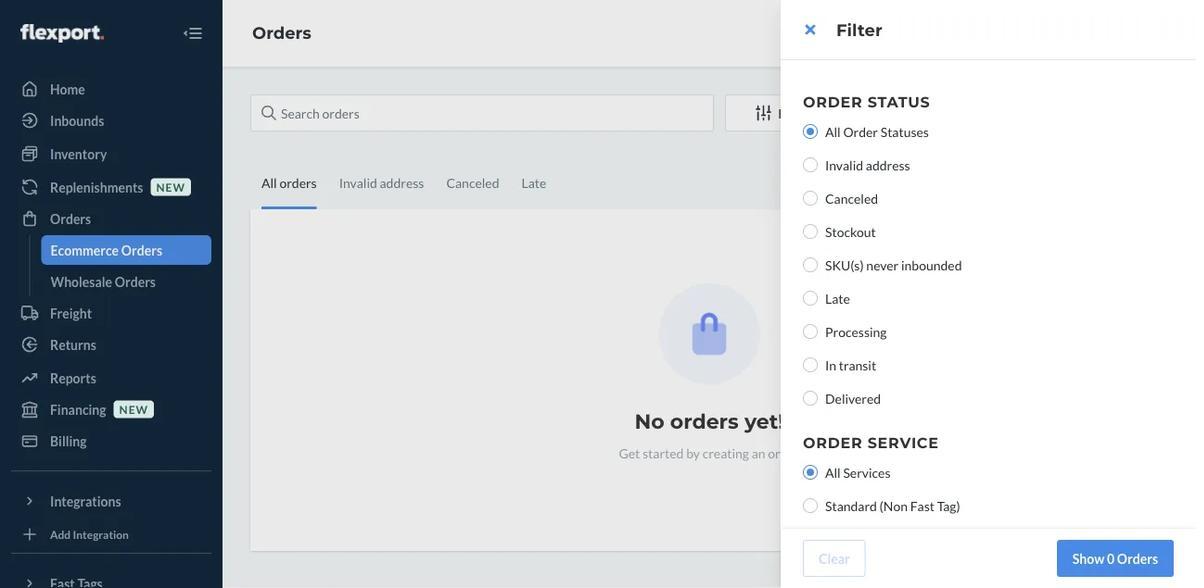 Task type: describe. For each thing, give the bounding box(es) containing it.
all services
[[825, 465, 891, 481]]

clear button
[[803, 541, 866, 578]]

order for status
[[803, 93, 863, 111]]

service
[[868, 434, 939, 452]]

inbounded
[[901, 257, 962, 273]]

order status
[[803, 93, 931, 111]]

show 0 orders button
[[1057, 541, 1174, 578]]

status
[[868, 93, 931, 111]]

delivered
[[825, 391, 881, 407]]

close image
[[805, 22, 816, 37]]

show
[[1073, 551, 1105, 567]]

transit
[[839, 358, 877, 373]]

0
[[1107, 551, 1115, 567]]

invalid
[[825, 157, 864, 173]]

statuses
[[881, 124, 929, 140]]

processing
[[825, 324, 887, 340]]

all order statuses
[[825, 124, 929, 140]]

invalid address
[[825, 157, 910, 173]]



Task type: vqa. For each thing, say whether or not it's contained in the screenshot.
bottommost ship
no



Task type: locate. For each thing, give the bounding box(es) containing it.
address
[[866, 157, 910, 173]]

in
[[825, 358, 837, 373]]

1 vertical spatial order
[[843, 124, 878, 140]]

services
[[843, 465, 891, 481]]

order service
[[803, 434, 939, 452]]

0 vertical spatial all
[[825, 124, 841, 140]]

filter
[[837, 19, 883, 40]]

fast
[[910, 498, 935, 514]]

2 vertical spatial order
[[803, 434, 863, 452]]

orders
[[1117, 551, 1158, 567]]

tag)
[[937, 498, 960, 514]]

1 vertical spatial all
[[825, 465, 841, 481]]

order
[[803, 93, 863, 111], [843, 124, 878, 140], [803, 434, 863, 452]]

show 0 orders
[[1073, 551, 1158, 567]]

order up "all services"
[[803, 434, 863, 452]]

never
[[867, 257, 899, 273]]

None radio
[[803, 358, 818, 373], [803, 466, 818, 480], [803, 358, 818, 373], [803, 466, 818, 480]]

canceled
[[825, 191, 878, 206]]

1 all from the top
[[825, 124, 841, 140]]

stockout
[[825, 224, 876, 240]]

order down order status
[[843, 124, 878, 140]]

sku(s)
[[825, 257, 864, 273]]

2 all from the top
[[825, 465, 841, 481]]

order up all order statuses
[[803, 93, 863, 111]]

in transit
[[825, 358, 877, 373]]

None radio
[[803, 124, 818, 139], [803, 158, 818, 172], [803, 191, 818, 206], [803, 224, 818, 239], [803, 258, 818, 273], [803, 291, 818, 306], [803, 325, 818, 339], [803, 391, 818, 406], [803, 499, 818, 514], [803, 124, 818, 139], [803, 158, 818, 172], [803, 191, 818, 206], [803, 224, 818, 239], [803, 258, 818, 273], [803, 291, 818, 306], [803, 325, 818, 339], [803, 391, 818, 406], [803, 499, 818, 514]]

all up invalid
[[825, 124, 841, 140]]

(non
[[880, 498, 908, 514]]

standard
[[825, 498, 877, 514]]

clear
[[819, 551, 850, 567]]

standard (non fast tag)
[[825, 498, 960, 514]]

all left services
[[825, 465, 841, 481]]

sku(s) never inbounded
[[825, 257, 962, 273]]

late
[[825, 291, 850, 307]]

order for service
[[803, 434, 863, 452]]

all for order status
[[825, 124, 841, 140]]

all
[[825, 124, 841, 140], [825, 465, 841, 481]]

0 vertical spatial order
[[803, 93, 863, 111]]

all for order service
[[825, 465, 841, 481]]



